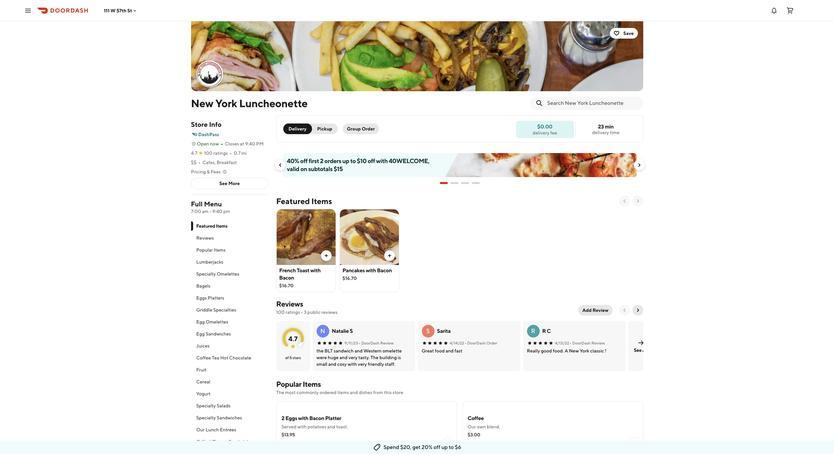 Task type: describe. For each thing, give the bounding box(es) containing it.
40%
[[287, 158, 299, 165]]

egg for egg omelettes
[[196, 319, 205, 325]]

orders
[[325, 158, 341, 165]]

fruit
[[196, 367, 207, 373]]

add item to cart image
[[324, 253, 329, 259]]

• doordash order
[[465, 341, 498, 346]]

spend $20, get 20% off up to $6
[[384, 444, 461, 451]]

reviews button
[[191, 232, 268, 244]]

select promotional banner element
[[440, 177, 480, 189]]

fruit button
[[191, 364, 268, 376]]

0 horizontal spatial featured
[[196, 224, 215, 229]]

am
[[202, 209, 209, 214]]

bacon for toast
[[279, 275, 294, 281]]

dishes
[[359, 390, 372, 395]]

griddle specialties
[[196, 307, 236, 313]]

• closes at 9:40 pm
[[221, 141, 264, 147]]

of
[[285, 355, 289, 360]]

and inside popular items the most commonly ordered items and dishes from this store
[[350, 390, 358, 395]]

our inside our lunch entrees button
[[196, 427, 205, 433]]

Pickup radio
[[308, 124, 338, 134]]

r for r c
[[543, 328, 546, 334]]

specialty for specialty sandwiches
[[196, 415, 216, 421]]

natalie
[[332, 328, 349, 334]]

natalie s
[[332, 328, 353, 334]]

up for orders
[[342, 158, 349, 165]]

grilled cheese sandwiches button
[[191, 436, 268, 448]]

egg sandwiches button
[[191, 328, 268, 340]]

popular items button
[[191, 244, 268, 256]]

eggs inside 2 eggs with bacon platter served with potatoes and toast. $13.95
[[286, 415, 297, 422]]

new
[[191, 97, 213, 110]]

at
[[240, 141, 244, 147]]

omelettes for specialty omelettes
[[217, 272, 239, 277]]

delivery
[[289, 126, 307, 132]]

Item Search search field
[[548, 100, 638, 107]]

$$
[[191, 160, 197, 165]]

0 items, open order cart image
[[787, 6, 795, 14]]

fees
[[211, 169, 221, 175]]

bacon for eggs
[[310, 415, 324, 422]]

2 inside 2 eggs with bacon platter served with potatoes and toast. $13.95
[[282, 415, 285, 422]]

see all link
[[628, 321, 654, 371]]

york
[[215, 97, 237, 110]]

see all
[[634, 348, 648, 353]]

$$ • cafes, breakfast
[[191, 160, 237, 165]]

1 vertical spatial 4.7
[[289, 335, 298, 343]]

popular items
[[196, 248, 226, 253]]

reviews 100 ratings • 3 public reviews
[[276, 300, 338, 315]]

and inside 2 eggs with bacon platter served with potatoes and toast. $13.95
[[327, 424, 335, 430]]

• doordash review for n
[[359, 341, 394, 346]]

items
[[338, 390, 349, 395]]

9:40 inside the "full menu 7:00 am - 9:40 pm"
[[212, 209, 223, 214]]

menu
[[204, 200, 222, 208]]

• right 4/14/22
[[465, 341, 467, 346]]

breakfast
[[217, 160, 237, 165]]

0 horizontal spatial ratings
[[213, 151, 228, 156]]

entrees
[[220, 427, 236, 433]]

pancakes with bacon $16.70
[[343, 268, 392, 281]]

reviews
[[322, 310, 338, 315]]

save
[[624, 31, 634, 36]]

cheese
[[212, 439, 228, 445]]

100 inside "reviews 100 ratings • 3 public reviews"
[[276, 310, 285, 315]]

&
[[207, 169, 210, 175]]

see for see all
[[634, 348, 642, 353]]

see more
[[219, 181, 240, 186]]

open menu image
[[24, 6, 32, 14]]

group
[[347, 126, 361, 132]]

stars
[[293, 355, 301, 360]]

0 vertical spatial 100
[[204, 151, 213, 156]]

juices button
[[191, 340, 268, 352]]

pricing
[[191, 169, 206, 175]]

23
[[598, 124, 604, 130]]

most
[[285, 390, 296, 395]]

specialty for specialty omelettes
[[196, 272, 216, 277]]

$6
[[455, 444, 461, 451]]

0 horizontal spatial s
[[350, 328, 353, 334]]

dashpass
[[198, 132, 219, 137]]

items inside the featured items heading
[[312, 197, 332, 206]]

reviews for reviews 100 ratings • 3 public reviews
[[276, 300, 303, 308]]

bagels
[[196, 284, 211, 289]]

reviews link
[[276, 300, 303, 308]]

specialty salads
[[196, 403, 231, 409]]

eggs platters
[[196, 295, 224, 301]]

4/14/22
[[450, 341, 464, 346]]

specialties
[[213, 307, 236, 313]]

fee
[[551, 130, 557, 135]]

egg omelettes
[[196, 319, 228, 325]]

Delivery radio
[[283, 124, 312, 134]]

hot
[[220, 355, 228, 361]]

• right $$ at the left top of page
[[199, 160, 201, 165]]

0.7 mi
[[234, 151, 247, 156]]

items up reviews button
[[216, 224, 228, 229]]

0 horizontal spatial add item to cart image
[[387, 253, 392, 259]]

with up potatoes at the bottom of the page
[[298, 415, 309, 422]]

items inside popular items button
[[214, 248, 226, 253]]

• left 0.7
[[230, 151, 232, 156]]

0 vertical spatial next button of carousel image
[[637, 163, 642, 168]]

$0.00
[[538, 123, 553, 130]]

specialty omelettes
[[196, 272, 239, 277]]

popular items the most commonly ordered items and dishes from this store
[[276, 380, 404, 395]]

1 horizontal spatial previous button of carousel image
[[622, 199, 627, 204]]

20%
[[422, 444, 433, 451]]

sandwiches for egg sandwiches
[[206, 331, 231, 337]]

0 horizontal spatial 4.7
[[191, 151, 197, 156]]

min
[[605, 124, 614, 130]]

r for r
[[531, 328, 536, 335]]

of 5 stars
[[285, 355, 301, 360]]

open now
[[197, 141, 219, 147]]

$15
[[334, 166, 343, 173]]

add review
[[583, 308, 609, 313]]

featured inside heading
[[276, 197, 310, 206]]

1 horizontal spatial s
[[426, 328, 430, 335]]

review for n
[[381, 341, 394, 346]]

23 min delivery time
[[592, 124, 620, 135]]

cereal
[[196, 379, 210, 385]]

1 vertical spatial next button of carousel image
[[635, 199, 641, 204]]

5
[[290, 355, 292, 360]]

all
[[643, 348, 648, 353]]

bacon inside the pancakes with bacon $16.70
[[377, 268, 392, 274]]

add review button
[[579, 305, 613, 316]]

valid
[[287, 166, 299, 173]]

111 w 57th st button
[[104, 8, 137, 13]]

pancakes with bacon image
[[340, 209, 399, 265]]

juices
[[196, 343, 210, 349]]

order methods option group
[[283, 124, 338, 134]]

bagels button
[[191, 280, 268, 292]]

store
[[393, 390, 404, 395]]



Task type: locate. For each thing, give the bounding box(es) containing it.
1 vertical spatial omelettes
[[206, 319, 228, 325]]

specialty sandwiches button
[[191, 412, 268, 424]]

time
[[610, 130, 620, 135]]

9:40
[[245, 141, 255, 147], [212, 209, 223, 214]]

ratings inside "reviews 100 ratings • 3 public reviews"
[[286, 310, 300, 315]]

featured down valid
[[276, 197, 310, 206]]

0 horizontal spatial featured items
[[196, 224, 228, 229]]

0 horizontal spatial reviews
[[196, 236, 214, 241]]

delivery inside $0.00 delivery fee
[[533, 130, 550, 135]]

see for see more
[[219, 181, 228, 186]]

r left c
[[543, 328, 546, 334]]

previous button of carousel image
[[278, 163, 283, 168], [622, 199, 627, 204]]

omelettes down lumberjacks "button"
[[217, 272, 239, 277]]

1 vertical spatial up
[[442, 444, 448, 451]]

this
[[384, 390, 392, 395]]

1 vertical spatial ratings
[[286, 310, 300, 315]]

see inside see more button
[[219, 181, 228, 186]]

c
[[547, 328, 551, 334]]

0 vertical spatial 2
[[320, 158, 324, 165]]

specialty salads button
[[191, 400, 268, 412]]

next image
[[635, 308, 641, 313]]

1 vertical spatial 9:40
[[212, 209, 223, 214]]

0 horizontal spatial previous button of carousel image
[[278, 163, 283, 168]]

0 vertical spatial and
[[350, 390, 358, 395]]

2 up 'served'
[[282, 415, 285, 422]]

$0.00 delivery fee
[[533, 123, 557, 135]]

cafes,
[[203, 160, 216, 165]]

0 horizontal spatial 9:40
[[212, 209, 223, 214]]

r left r c on the right of the page
[[531, 328, 536, 335]]

sandwiches down egg omelettes
[[206, 331, 231, 337]]

featured items down on
[[276, 197, 332, 206]]

0 horizontal spatial to
[[350, 158, 356, 165]]

• doordash review right 9/11/23
[[359, 341, 394, 346]]

9:40 right the at
[[245, 141, 255, 147]]

0 vertical spatial egg
[[196, 319, 205, 325]]

reviews
[[196, 236, 214, 241], [276, 300, 303, 308]]

s right natalie
[[350, 328, 353, 334]]

to for $6
[[449, 444, 454, 451]]

bacon down french
[[279, 275, 294, 281]]

new york luncheonette image
[[191, 21, 643, 91], [197, 61, 222, 87]]

spend
[[384, 444, 399, 451]]

1 vertical spatial $16.70
[[279, 283, 294, 288]]

0 horizontal spatial doordash
[[361, 341, 380, 346]]

egg for egg sandwiches
[[196, 331, 205, 337]]

0 vertical spatial popular
[[196, 248, 213, 253]]

1 vertical spatial see
[[634, 348, 642, 353]]

• right now
[[221, 141, 223, 147]]

new york luncheonette
[[191, 97, 308, 110]]

eggs platters button
[[191, 292, 268, 304]]

0 horizontal spatial our
[[196, 427, 205, 433]]

• doordash review right 4/13/22
[[570, 341, 605, 346]]

3 doordash from the left
[[573, 341, 591, 346]]

popular inside button
[[196, 248, 213, 253]]

featured items heading
[[276, 196, 332, 207]]

2 specialty from the top
[[196, 403, 216, 409]]

french toast with bacon image
[[277, 209, 336, 265]]

delivery left time
[[592, 130, 609, 135]]

previous image
[[622, 308, 627, 313]]

yogurt
[[196, 391, 211, 397]]

0 vertical spatial coffee
[[196, 355, 211, 361]]

own
[[477, 424, 486, 430]]

1 vertical spatial to
[[449, 444, 454, 451]]

grilled cheese sandwiches
[[196, 439, 254, 445]]

reviews for reviews
[[196, 236, 214, 241]]

on
[[301, 166, 307, 173]]

delivery
[[592, 130, 609, 135], [533, 130, 550, 135]]

0 vertical spatial bacon
[[377, 268, 392, 274]]

1 egg from the top
[[196, 319, 205, 325]]

sandwiches
[[206, 331, 231, 337], [217, 415, 242, 421], [229, 439, 254, 445]]

1 vertical spatial featured
[[196, 224, 215, 229]]

up for off
[[442, 444, 448, 451]]

doordash right 4/14/22
[[468, 341, 486, 346]]

2 delivery from the left
[[533, 130, 550, 135]]

add item to cart image
[[387, 253, 392, 259], [445, 441, 451, 447], [631, 441, 637, 447]]

omelettes inside button
[[206, 319, 228, 325]]

griddle specialties button
[[191, 304, 268, 316]]

popular
[[196, 248, 213, 253], [276, 380, 302, 389]]

coffee for coffee tea hot chocolate
[[196, 355, 211, 361]]

1 horizontal spatial featured
[[276, 197, 310, 206]]

0 vertical spatial sandwiches
[[206, 331, 231, 337]]

blend.
[[487, 424, 500, 430]]

see left more
[[219, 181, 228, 186]]

egg sandwiches
[[196, 331, 231, 337]]

1 vertical spatial egg
[[196, 331, 205, 337]]

• inside "reviews 100 ratings • 3 public reviews"
[[301, 310, 303, 315]]

delivery down the $0.00
[[533, 130, 550, 135]]

sandwiches inside "button"
[[229, 439, 254, 445]]

0 vertical spatial specialty
[[196, 272, 216, 277]]

the
[[276, 390, 284, 395]]

add item to cart image for $3.00
[[631, 441, 637, 447]]

up up $15
[[342, 158, 349, 165]]

see left all
[[634, 348, 642, 353]]

1 horizontal spatial bacon
[[310, 415, 324, 422]]

1 horizontal spatial reviews
[[276, 300, 303, 308]]

specialty
[[196, 272, 216, 277], [196, 403, 216, 409], [196, 415, 216, 421]]

• doordash review for r
[[570, 341, 605, 346]]

items up commonly at bottom left
[[303, 380, 321, 389]]

specialty up bagels
[[196, 272, 216, 277]]

off up on
[[300, 158, 308, 165]]

eggs down bagels
[[196, 295, 207, 301]]

notification bell image
[[771, 6, 779, 14]]

1 vertical spatial order
[[487, 341, 498, 346]]

doordash right 4/13/22
[[573, 341, 591, 346]]

doordash for n
[[361, 341, 380, 346]]

specialty sandwiches
[[196, 415, 242, 421]]

group order
[[347, 126, 375, 132]]

off right $10
[[368, 158, 375, 165]]

4.7 up of 5 stars
[[289, 335, 298, 343]]

popular for popular items
[[196, 248, 213, 253]]

2 vertical spatial bacon
[[310, 415, 324, 422]]

next button of carousel image
[[637, 163, 642, 168], [635, 199, 641, 204]]

2
[[320, 158, 324, 165], [282, 415, 285, 422]]

1 horizontal spatial eggs
[[286, 415, 297, 422]]

0 vertical spatial up
[[342, 158, 349, 165]]

9:40 right -
[[212, 209, 223, 214]]

specialty inside 'specialty omelettes' button
[[196, 272, 216, 277]]

0 horizontal spatial order
[[362, 126, 375, 132]]

1 horizontal spatial up
[[442, 444, 448, 451]]

1 vertical spatial previous button of carousel image
[[622, 199, 627, 204]]

chocolate
[[229, 355, 251, 361]]

0 horizontal spatial off
[[300, 158, 308, 165]]

0 vertical spatial reviews
[[196, 236, 214, 241]]

0 horizontal spatial eggs
[[196, 295, 207, 301]]

review inside button
[[593, 308, 609, 313]]

3 specialty from the top
[[196, 415, 216, 421]]

popular up most at left
[[276, 380, 302, 389]]

2 horizontal spatial off
[[434, 444, 441, 451]]

0 horizontal spatial • doordash review
[[359, 341, 394, 346]]

add
[[583, 308, 592, 313]]

coffee inside button
[[196, 355, 211, 361]]

featured down am
[[196, 224, 215, 229]]

• left 3
[[301, 310, 303, 315]]

1 vertical spatial specialty
[[196, 403, 216, 409]]

1 horizontal spatial featured items
[[276, 197, 332, 206]]

0 horizontal spatial bacon
[[279, 275, 294, 281]]

coffee up own
[[468, 415, 484, 422]]

coffee left tea
[[196, 355, 211, 361]]

off right 20%
[[434, 444, 441, 451]]

2 doordash from the left
[[468, 341, 486, 346]]

with inside french toast with bacon $16.70
[[310, 268, 321, 274]]

first
[[309, 158, 319, 165]]

1 vertical spatial featured items
[[196, 224, 228, 229]]

2 right first
[[320, 158, 324, 165]]

save button
[[610, 28, 638, 39]]

ratings down reviews link
[[286, 310, 300, 315]]

omelettes inside button
[[217, 272, 239, 277]]

omelettes down griddle specialties
[[206, 319, 228, 325]]

eggs inside button
[[196, 295, 207, 301]]

100 down open now
[[204, 151, 213, 156]]

1 doordash from the left
[[361, 341, 380, 346]]

1 horizontal spatial coffee
[[468, 415, 484, 422]]

reviews inside button
[[196, 236, 214, 241]]

0 vertical spatial featured
[[276, 197, 310, 206]]

$3.00
[[468, 432, 480, 438]]

$16.70 inside the pancakes with bacon $16.70
[[343, 276, 357, 281]]

reviews down french toast with bacon $16.70
[[276, 300, 303, 308]]

100 down reviews link
[[276, 310, 285, 315]]

doordash for s
[[468, 341, 486, 346]]

bacon
[[377, 268, 392, 274], [279, 275, 294, 281], [310, 415, 324, 422]]

platter
[[325, 415, 341, 422]]

-
[[210, 209, 212, 214]]

and
[[350, 390, 358, 395], [327, 424, 335, 430]]

1 horizontal spatial 9:40
[[245, 141, 255, 147]]

1 delivery from the left
[[592, 130, 609, 135]]

doordash right 9/11/23
[[361, 341, 380, 346]]

our lunch entrees button
[[191, 424, 268, 436]]

egg omelettes button
[[191, 316, 268, 328]]

popular up lumberjacks
[[196, 248, 213, 253]]

featured items down -
[[196, 224, 228, 229]]

$10
[[357, 158, 367, 165]]

see inside see all link
[[634, 348, 642, 353]]

our lunch entrees
[[196, 427, 236, 433]]

4.7 up $$ at the left top of page
[[191, 151, 197, 156]]

1 horizontal spatial order
[[487, 341, 498, 346]]

popular for popular items the most commonly ordered items and dishes from this store
[[276, 380, 302, 389]]

lumberjacks
[[196, 260, 223, 265]]

coffee our own blend. $3.00
[[468, 415, 500, 438]]

100
[[204, 151, 213, 156], [276, 310, 285, 315]]

0 horizontal spatial see
[[219, 181, 228, 186]]

off
[[300, 158, 308, 165], [368, 158, 375, 165], [434, 444, 441, 451]]

bacon up potatoes at the bottom of the page
[[310, 415, 324, 422]]

1 horizontal spatial doordash
[[468, 341, 486, 346]]

• right 4/13/22
[[570, 341, 572, 346]]

0 horizontal spatial popular
[[196, 248, 213, 253]]

delivery inside 23 min delivery time
[[592, 130, 609, 135]]

0.7
[[234, 151, 241, 156]]

1 vertical spatial sandwiches
[[217, 415, 242, 421]]

pm
[[223, 209, 230, 214]]

0 vertical spatial 9:40
[[245, 141, 255, 147]]

up inside 40% off first 2 orders up to $10 off with 40welcome, valid on subtotals $15
[[342, 158, 349, 165]]

1 • doordash review from the left
[[359, 341, 394, 346]]

1 horizontal spatial delivery
[[592, 130, 609, 135]]

2 horizontal spatial bacon
[[377, 268, 392, 274]]

1 vertical spatial eggs
[[286, 415, 297, 422]]

more
[[228, 181, 240, 186]]

0 horizontal spatial 2
[[282, 415, 285, 422]]

40welcome,
[[389, 158, 430, 165]]

sandwiches down our lunch entrees button
[[229, 439, 254, 445]]

bacon right pancakes
[[377, 268, 392, 274]]

pickup
[[317, 126, 332, 132]]

reviews up 'popular items'
[[196, 236, 214, 241]]

2 • doordash review from the left
[[570, 341, 605, 346]]

1 horizontal spatial $16.70
[[343, 276, 357, 281]]

1 horizontal spatial • doordash review
[[570, 341, 605, 346]]

to for $10
[[350, 158, 356, 165]]

1 horizontal spatial see
[[634, 348, 642, 353]]

• right 9/11/23
[[359, 341, 361, 346]]

popular inside popular items the most commonly ordered items and dishes from this store
[[276, 380, 302, 389]]

salads
[[217, 403, 231, 409]]

our up $3.00
[[468, 424, 476, 430]]

specialty up lunch
[[196, 415, 216, 421]]

0 vertical spatial see
[[219, 181, 228, 186]]

3
[[304, 310, 307, 315]]

sandwiches for specialty sandwiches
[[217, 415, 242, 421]]

eggs up 'served'
[[286, 415, 297, 422]]

featured items
[[276, 197, 332, 206], [196, 224, 228, 229]]

egg down griddle
[[196, 319, 205, 325]]

items up lumberjacks
[[214, 248, 226, 253]]

pm
[[256, 141, 264, 147]]

2 eggs with bacon platter served with potatoes and toast. $13.95
[[282, 415, 348, 438]]

coffee tea hot chocolate
[[196, 355, 251, 361]]

1 horizontal spatial our
[[468, 424, 476, 430]]

1 horizontal spatial and
[[350, 390, 358, 395]]

1 specialty from the top
[[196, 272, 216, 277]]

lumberjacks button
[[191, 256, 268, 268]]

lunch
[[206, 427, 219, 433]]

items inside popular items the most commonly ordered items and dishes from this store
[[303, 380, 321, 389]]

with right $10
[[376, 158, 388, 165]]

1 vertical spatial and
[[327, 424, 335, 430]]

with right pancakes
[[366, 268, 376, 274]]

reviews inside "reviews 100 ratings • 3 public reviews"
[[276, 300, 303, 308]]

specialty inside specialty salads button
[[196, 403, 216, 409]]

store
[[191, 121, 208, 128]]

$16.70 down pancakes
[[343, 276, 357, 281]]

bacon inside french toast with bacon $16.70
[[279, 275, 294, 281]]

sandwiches up our lunch entrees button
[[217, 415, 242, 421]]

to left $10
[[350, 158, 356, 165]]

1 horizontal spatial add item to cart image
[[445, 441, 451, 447]]

$16.70 down french
[[279, 283, 294, 288]]

1 vertical spatial bacon
[[279, 275, 294, 281]]

1 vertical spatial coffee
[[468, 415, 484, 422]]

0 horizontal spatial $16.70
[[279, 283, 294, 288]]

tea
[[212, 355, 219, 361]]

served
[[282, 424, 297, 430]]

0 vertical spatial omelettes
[[217, 272, 239, 277]]

to left "$6"
[[449, 444, 454, 451]]

2 egg from the top
[[196, 331, 205, 337]]

1 vertical spatial 100
[[276, 310, 285, 315]]

st
[[127, 8, 132, 13]]

bacon inside 2 eggs with bacon platter served with potatoes and toast. $13.95
[[310, 415, 324, 422]]

2 horizontal spatial doordash
[[573, 341, 591, 346]]

s left sarita
[[426, 328, 430, 335]]

0 vertical spatial to
[[350, 158, 356, 165]]

1 vertical spatial 2
[[282, 415, 285, 422]]

0 vertical spatial 4.7
[[191, 151, 197, 156]]

and down platter
[[327, 424, 335, 430]]

4/13/22
[[555, 341, 570, 346]]

our left lunch
[[196, 427, 205, 433]]

0 vertical spatial featured items
[[276, 197, 332, 206]]

platters
[[208, 295, 224, 301]]

coffee for coffee our own blend. $3.00
[[468, 415, 484, 422]]

with right toast at the left of the page
[[310, 268, 321, 274]]

subtotals
[[308, 166, 333, 173]]

0 horizontal spatial 100
[[204, 151, 213, 156]]

up left "$6"
[[442, 444, 448, 451]]

mi
[[242, 151, 247, 156]]

specialty inside specialty sandwiches button
[[196, 415, 216, 421]]

open
[[197, 141, 209, 147]]

omelettes for egg omelettes
[[206, 319, 228, 325]]

ratings down now
[[213, 151, 228, 156]]

toast
[[297, 268, 310, 274]]

egg up the juices
[[196, 331, 205, 337]]

items down subtotals
[[312, 197, 332, 206]]

ordered
[[320, 390, 337, 395]]

coffee inside coffee our own blend. $3.00
[[468, 415, 484, 422]]

$16.70
[[343, 276, 357, 281], [279, 283, 294, 288]]

specialty down yogurt
[[196, 403, 216, 409]]

0 vertical spatial ratings
[[213, 151, 228, 156]]

doordash for r
[[573, 341, 591, 346]]

1 vertical spatial popular
[[276, 380, 302, 389]]

to inside 40% off first 2 orders up to $10 off with 40welcome, valid on subtotals $15
[[350, 158, 356, 165]]

luncheonette
[[239, 97, 308, 110]]

1 horizontal spatial ratings
[[286, 310, 300, 315]]

0 vertical spatial order
[[362, 126, 375, 132]]

and right items
[[350, 390, 358, 395]]

0 vertical spatial previous button of carousel image
[[278, 163, 283, 168]]

with right 'served'
[[298, 424, 307, 430]]

with inside the pancakes with bacon $16.70
[[366, 268, 376, 274]]

1 horizontal spatial off
[[368, 158, 375, 165]]

order inside 'button'
[[362, 126, 375, 132]]

2 inside 40% off first 2 orders up to $10 off with 40welcome, valid on subtotals $15
[[320, 158, 324, 165]]

1 horizontal spatial r
[[543, 328, 546, 334]]

0 vertical spatial $16.70
[[343, 276, 357, 281]]

2 vertical spatial sandwiches
[[229, 439, 254, 445]]

1 horizontal spatial 2
[[320, 158, 324, 165]]

$20,
[[400, 444, 412, 451]]

57th
[[116, 8, 126, 13]]

add item to cart image for platter
[[445, 441, 451, 447]]

1 vertical spatial reviews
[[276, 300, 303, 308]]

our
[[468, 424, 476, 430], [196, 427, 205, 433]]

with inside 40% off first 2 orders up to $10 off with 40welcome, valid on subtotals $15
[[376, 158, 388, 165]]

0 horizontal spatial r
[[531, 328, 536, 335]]

2 horizontal spatial add item to cart image
[[631, 441, 637, 447]]

cereal button
[[191, 376, 268, 388]]

our inside coffee our own blend. $3.00
[[468, 424, 476, 430]]

review for r
[[592, 341, 605, 346]]

0 horizontal spatial coffee
[[196, 355, 211, 361]]

0 horizontal spatial and
[[327, 424, 335, 430]]

potatoes
[[308, 424, 326, 430]]

full
[[191, 200, 203, 208]]

specialty for specialty salads
[[196, 403, 216, 409]]

s
[[426, 328, 430, 335], [350, 328, 353, 334]]

1 horizontal spatial 4.7
[[289, 335, 298, 343]]

grilled
[[196, 439, 211, 445]]

$16.70 inside french toast with bacon $16.70
[[279, 283, 294, 288]]



Task type: vqa. For each thing, say whether or not it's contained in the screenshot.
'Full'
yes



